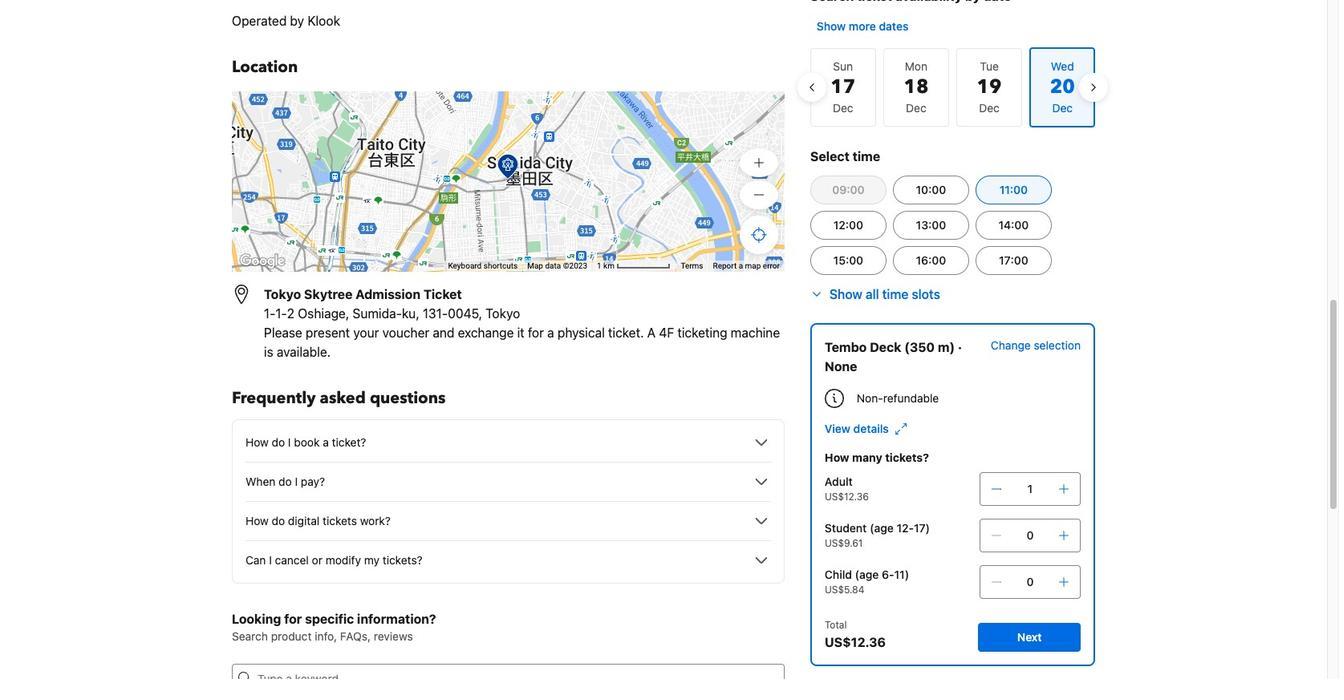 Task type: vqa. For each thing, say whether or not it's contained in the screenshot.


Task type: locate. For each thing, give the bounding box(es) containing it.
i for book
[[288, 436, 291, 449]]

do inside "dropdown button"
[[272, 436, 285, 449]]

0 vertical spatial tokyo
[[264, 287, 301, 302]]

i
[[288, 436, 291, 449], [295, 475, 298, 489], [269, 554, 272, 567]]

non-
[[857, 392, 883, 405]]

11)
[[895, 568, 909, 582]]

1 vertical spatial a
[[547, 326, 554, 340]]

2 horizontal spatial i
[[295, 475, 298, 489]]

ticket?
[[332, 436, 366, 449]]

0 for student (age 12-17)
[[1027, 529, 1034, 543]]

dec down 17
[[833, 101, 854, 115]]

12:00
[[834, 218, 864, 232]]

1 vertical spatial time
[[883, 287, 909, 302]]

1-
[[264, 307, 276, 321], [276, 307, 287, 321]]

for inside looking for specific information? search product info, faqs, reviews
[[284, 612, 302, 627]]

2 dec from the left
[[906, 101, 927, 115]]

your
[[353, 326, 379, 340]]

0 horizontal spatial time
[[853, 149, 881, 164]]

1 0 from the top
[[1027, 529, 1034, 543]]

1 vertical spatial 0
[[1027, 575, 1034, 589]]

all
[[866, 287, 879, 302]]

keyboard
[[448, 262, 482, 271]]

time right select
[[853, 149, 881, 164]]

do inside 'dropdown button'
[[279, 475, 292, 489]]

details
[[854, 422, 889, 436]]

0 vertical spatial show
[[817, 19, 846, 33]]

tickets? inside dropdown button
[[383, 554, 423, 567]]

11:00
[[1000, 183, 1028, 197]]

or
[[312, 554, 323, 567]]

1 vertical spatial tickets?
[[383, 554, 423, 567]]

is
[[264, 345, 273, 360]]

us$12.36
[[825, 491, 869, 503], [825, 636, 886, 650]]

tembo deck (350 m) · none
[[825, 340, 962, 374]]

ticketing
[[678, 326, 728, 340]]

please
[[264, 326, 302, 340]]

(age inside child (age 6-11) us$5.84
[[855, 568, 879, 582]]

product
[[271, 630, 312, 644]]

do right when
[[279, 475, 292, 489]]

0 horizontal spatial dec
[[833, 101, 854, 115]]

i inside when do i pay? 'dropdown button'
[[295, 475, 298, 489]]

can i cancel or modify my tickets?
[[246, 554, 423, 567]]

1- left 2
[[264, 307, 276, 321]]

(age left 6-
[[855, 568, 879, 582]]

0 vertical spatial how
[[246, 436, 269, 449]]

terms link
[[681, 262, 703, 271]]

slots
[[912, 287, 941, 302]]

a inside "dropdown button"
[[323, 436, 329, 449]]

mon 18 dec
[[904, 59, 929, 115]]

show inside show more dates button
[[817, 19, 846, 33]]

us$5.84
[[825, 584, 865, 596]]

location
[[232, 56, 298, 78]]

how up adult
[[825, 451, 850, 465]]

0 horizontal spatial tickets?
[[383, 554, 423, 567]]

map
[[527, 262, 543, 271]]

dec inside mon 18 dec
[[906, 101, 927, 115]]

i left the pay?
[[295, 475, 298, 489]]

1 horizontal spatial time
[[883, 287, 909, 302]]

us$12.36 down adult
[[825, 491, 869, 503]]

when
[[246, 475, 276, 489]]

tickets?
[[885, 451, 929, 465], [383, 554, 423, 567]]

tickets
[[323, 514, 357, 528]]

15:00
[[834, 254, 864, 267]]

1 horizontal spatial a
[[547, 326, 554, 340]]

1 vertical spatial i
[[295, 475, 298, 489]]

time inside button
[[883, 287, 909, 302]]

1 horizontal spatial tickets?
[[885, 451, 929, 465]]

asked
[[320, 388, 366, 409]]

machine
[[731, 326, 780, 340]]

keyboard shortcuts
[[448, 262, 518, 271]]

sun 17 dec
[[831, 59, 856, 115]]

1 horizontal spatial dec
[[906, 101, 927, 115]]

2 vertical spatial do
[[272, 514, 285, 528]]

1 horizontal spatial i
[[288, 436, 291, 449]]

shortcuts
[[484, 262, 518, 271]]

1 horizontal spatial for
[[528, 326, 544, 340]]

how for how do i book a ticket?
[[246, 436, 269, 449]]

0 vertical spatial 0
[[1027, 529, 1034, 543]]

time right all
[[883, 287, 909, 302]]

do inside dropdown button
[[272, 514, 285, 528]]

how up can
[[246, 514, 269, 528]]

0 horizontal spatial 1
[[597, 262, 602, 271]]

show left more
[[817, 19, 846, 33]]

1 inside 1 km button
[[597, 262, 602, 271]]

dec down 19
[[979, 101, 1000, 115]]

terms
[[681, 262, 703, 271]]

how inside dropdown button
[[246, 514, 269, 528]]

1 horizontal spatial tokyo
[[486, 307, 520, 321]]

adult
[[825, 475, 853, 489]]

do
[[272, 436, 285, 449], [279, 475, 292, 489], [272, 514, 285, 528]]

how do digital tickets work?
[[246, 514, 391, 528]]

2 vertical spatial a
[[323, 436, 329, 449]]

1 vertical spatial show
[[830, 287, 863, 302]]

1
[[597, 262, 602, 271], [1028, 482, 1033, 496]]

1 vertical spatial (age
[[855, 568, 879, 582]]

(age left 12-
[[870, 522, 894, 535]]

i right can
[[269, 554, 272, 567]]

how many tickets?
[[825, 451, 929, 465]]

2 0 from the top
[[1027, 575, 1034, 589]]

©2023
[[563, 262, 587, 271]]

show for show more dates
[[817, 19, 846, 33]]

0 vertical spatial a
[[739, 262, 743, 271]]

view details
[[825, 422, 889, 436]]

how up when
[[246, 436, 269, 449]]

1 vertical spatial us$12.36
[[825, 636, 886, 650]]

show left all
[[830, 287, 863, 302]]

a
[[647, 326, 656, 340]]

0 vertical spatial for
[[528, 326, 544, 340]]

(age inside student (age 12-17) us$9.61
[[870, 522, 894, 535]]

1 dec from the left
[[833, 101, 854, 115]]

2 vertical spatial how
[[246, 514, 269, 528]]

1 vertical spatial how
[[825, 451, 850, 465]]

do left digital
[[272, 514, 285, 528]]

report
[[713, 262, 737, 271]]

how do digital tickets work? button
[[246, 512, 771, 531]]

1 for 1 km
[[597, 262, 602, 271]]

dec down 18
[[906, 101, 927, 115]]

show inside show all time slots button
[[830, 287, 863, 302]]

1 horizontal spatial 1
[[1028, 482, 1033, 496]]

i inside how do i book a ticket? "dropdown button"
[[288, 436, 291, 449]]

a right it
[[547, 326, 554, 340]]

0 vertical spatial (age
[[870, 522, 894, 535]]

for up product
[[284, 612, 302, 627]]

0 vertical spatial us$12.36
[[825, 491, 869, 503]]

sun
[[833, 59, 853, 73]]

1 us$12.36 from the top
[[825, 491, 869, 503]]

2 1- from the left
[[276, 307, 287, 321]]

do left book at the left
[[272, 436, 285, 449]]

show
[[817, 19, 846, 33], [830, 287, 863, 302]]

0 horizontal spatial i
[[269, 554, 272, 567]]

0 vertical spatial tickets?
[[885, 451, 929, 465]]

map data ©2023
[[527, 262, 587, 271]]

admission
[[356, 287, 421, 302]]

non-refundable
[[857, 392, 939, 405]]

a right book at the left
[[323, 436, 329, 449]]

·
[[958, 340, 962, 355]]

cancel
[[275, 554, 309, 567]]

faqs,
[[340, 630, 371, 644]]

information?
[[357, 612, 436, 627]]

child
[[825, 568, 852, 582]]

mon
[[905, 59, 928, 73]]

dec
[[833, 101, 854, 115], [906, 101, 927, 115], [979, 101, 1000, 115]]

error
[[763, 262, 780, 271]]

1 km button
[[592, 261, 676, 272]]

tickets? right my
[[383, 554, 423, 567]]

1- up please
[[276, 307, 287, 321]]

0 vertical spatial 1
[[597, 262, 602, 271]]

next button
[[979, 624, 1081, 652]]

17)
[[914, 522, 930, 535]]

2 us$12.36 from the top
[[825, 636, 886, 650]]

0 horizontal spatial a
[[323, 436, 329, 449]]

6-
[[882, 568, 895, 582]]

change selection
[[991, 339, 1081, 352]]

a left map
[[739, 262, 743, 271]]

0 vertical spatial i
[[288, 436, 291, 449]]

1 vertical spatial for
[[284, 612, 302, 627]]

map region
[[232, 91, 785, 272]]

search
[[232, 630, 268, 644]]

1 vertical spatial tokyo
[[486, 307, 520, 321]]

dec inside sun 17 dec
[[833, 101, 854, 115]]

more
[[849, 19, 876, 33]]

operated
[[232, 14, 287, 28]]

tickets? right many
[[885, 451, 929, 465]]

0 vertical spatial do
[[272, 436, 285, 449]]

dec for 18
[[906, 101, 927, 115]]

when do i pay? button
[[246, 473, 771, 492]]

i left book at the left
[[288, 436, 291, 449]]

0 vertical spatial time
[[853, 149, 881, 164]]

tokyo up 2
[[264, 287, 301, 302]]

google image
[[236, 251, 289, 272]]

0
[[1027, 529, 1034, 543], [1027, 575, 1034, 589]]

us$12.36 down total
[[825, 636, 886, 650]]

show all time slots
[[830, 287, 941, 302]]

2 horizontal spatial dec
[[979, 101, 1000, 115]]

3 dec from the left
[[979, 101, 1000, 115]]

1 vertical spatial 1
[[1028, 482, 1033, 496]]

looking
[[232, 612, 281, 627]]

dec inside tue 19 dec
[[979, 101, 1000, 115]]

2 vertical spatial i
[[269, 554, 272, 567]]

1 vertical spatial do
[[279, 475, 292, 489]]

region
[[798, 41, 1108, 134]]

select
[[810, 149, 850, 164]]

for right it
[[528, 326, 544, 340]]

(age
[[870, 522, 894, 535], [855, 568, 879, 582]]

0 horizontal spatial for
[[284, 612, 302, 627]]

how inside "dropdown button"
[[246, 436, 269, 449]]

09:00
[[833, 183, 865, 197]]

tokyo up exchange
[[486, 307, 520, 321]]

work?
[[360, 514, 391, 528]]



Task type: describe. For each thing, give the bounding box(es) containing it.
do for pay?
[[279, 475, 292, 489]]

us$12.36 for adult
[[825, 491, 869, 503]]

when do i pay?
[[246, 475, 325, 489]]

my
[[364, 554, 380, 567]]

frequently asked questions
[[232, 388, 446, 409]]

(age for 6-
[[855, 568, 879, 582]]

oshiage,
[[298, 307, 349, 321]]

tue 19 dec
[[977, 59, 1002, 115]]

m)
[[938, 340, 955, 355]]

student
[[825, 522, 867, 535]]

1 1- from the left
[[264, 307, 276, 321]]

region containing 17
[[798, 41, 1108, 134]]

report a map error link
[[713, 262, 780, 271]]

ku,
[[402, 307, 420, 321]]

book
[[294, 436, 320, 449]]

digital
[[288, 514, 320, 528]]

i inside the can i cancel or modify my tickets? dropdown button
[[269, 554, 272, 567]]

show more dates button
[[810, 12, 915, 41]]

total us$12.36
[[825, 620, 886, 650]]

0 for child (age 6-11)
[[1027, 575, 1034, 589]]

10:00
[[916, 183, 946, 197]]

(age for 12-
[[870, 522, 894, 535]]

how do i book a ticket? button
[[246, 433, 771, 453]]

reviews
[[374, 630, 413, 644]]

tembo
[[825, 340, 867, 355]]

can
[[246, 554, 266, 567]]

map
[[745, 262, 761, 271]]

change
[[991, 339, 1031, 352]]

us$9.61
[[825, 538, 863, 550]]

questions
[[370, 388, 446, 409]]

dec for 17
[[833, 101, 854, 115]]

for inside tokyo skytree admission ticket 1-1-2 oshiage, sumida-ku, 131-0045, tokyo please present your voucher and exchange it for a physical ticket. a 4f ticketing machine is available.
[[528, 326, 544, 340]]

modify
[[326, 554, 361, 567]]

do for book
[[272, 436, 285, 449]]

how for how do digital tickets work?
[[246, 514, 269, 528]]

and
[[433, 326, 455, 340]]

how for how many tickets?
[[825, 451, 850, 465]]

how do i book a ticket?
[[246, 436, 366, 449]]

pay?
[[301, 475, 325, 489]]

student (age 12-17) us$9.61
[[825, 522, 930, 550]]

i for pay?
[[295, 475, 298, 489]]

many
[[852, 451, 883, 465]]

sumida-
[[353, 307, 402, 321]]

131-
[[423, 307, 448, 321]]

report a map error
[[713, 262, 780, 271]]

adult us$12.36
[[825, 475, 869, 503]]

specific
[[305, 612, 354, 627]]

none
[[825, 360, 858, 374]]

show for show all time slots
[[830, 287, 863, 302]]

0 horizontal spatial tokyo
[[264, 287, 301, 302]]

keyboard shortcuts button
[[448, 261, 518, 272]]

info,
[[315, 630, 337, 644]]

show more dates
[[817, 19, 909, 33]]

klook
[[308, 14, 340, 28]]

4f
[[659, 326, 674, 340]]

view details link
[[825, 421, 907, 437]]

us$12.36 for total
[[825, 636, 886, 650]]

operated by klook
[[232, 14, 340, 28]]

ticket.
[[608, 326, 644, 340]]

skytree
[[304, 287, 353, 302]]

17:00
[[999, 254, 1029, 267]]

tue
[[980, 59, 999, 73]]

2 horizontal spatial a
[[739, 262, 743, 271]]

17
[[831, 74, 856, 100]]

by
[[290, 14, 304, 28]]

1 for 1
[[1028, 482, 1033, 496]]

deck
[[870, 340, 902, 355]]

dec for 19
[[979, 101, 1000, 115]]

voucher
[[383, 326, 430, 340]]

13:00
[[916, 218, 946, 232]]

change selection link
[[991, 338, 1081, 376]]

tokyo skytree admission ticket 1-1-2 oshiage, sumida-ku, 131-0045, tokyo please present your voucher and exchange it for a physical ticket. a 4f ticketing machine is available.
[[264, 287, 780, 360]]

Type a keyword field
[[251, 665, 785, 680]]

view
[[825, 422, 851, 436]]

present
[[306, 326, 350, 340]]

total
[[825, 620, 847, 632]]

a inside tokyo skytree admission ticket 1-1-2 oshiage, sumida-ku, 131-0045, tokyo please present your voucher and exchange it for a physical ticket. a 4f ticketing machine is available.
[[547, 326, 554, 340]]

show all time slots button
[[810, 285, 941, 304]]

can i cancel or modify my tickets? button
[[246, 551, 771, 571]]

14:00
[[999, 218, 1029, 232]]

km
[[604, 262, 615, 271]]

it
[[517, 326, 525, 340]]

frequently
[[232, 388, 316, 409]]

dates
[[879, 19, 909, 33]]

do for tickets
[[272, 514, 285, 528]]

16:00
[[916, 254, 946, 267]]

data
[[545, 262, 561, 271]]



